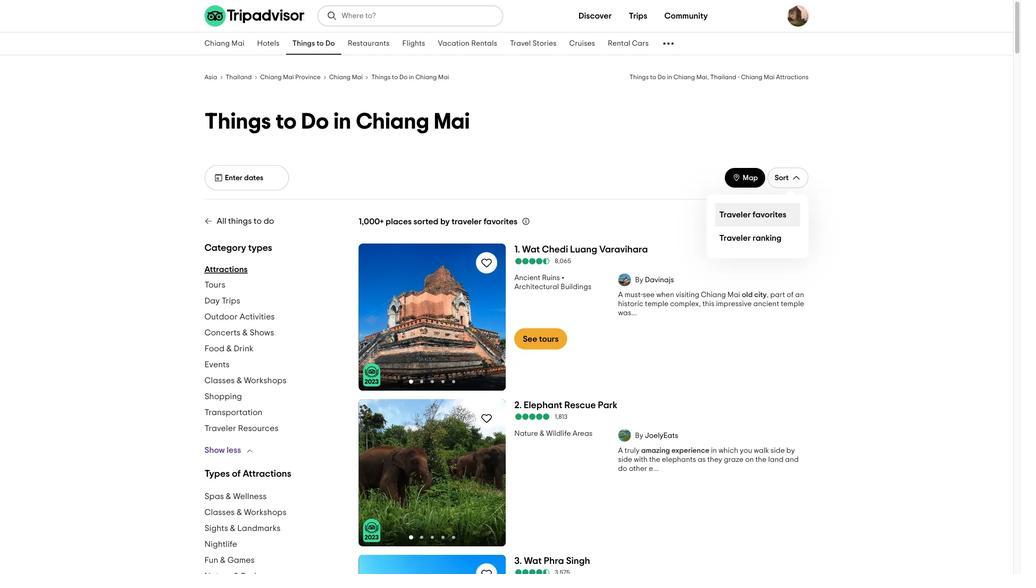 Task type: describe. For each thing, give the bounding box(es) containing it.
favorites inside list box
[[753, 211, 787, 219]]

& for sights & landmarks link
[[230, 524, 235, 533]]

tripadvisor image
[[205, 5, 304, 27]]

3.
[[514, 556, 522, 566]]

workshops for first classes & workshops "link" from the bottom
[[244, 508, 287, 517]]

2 the from the left
[[756, 456, 767, 464]]

by joelyeats
[[635, 432, 678, 440]]

Search search field
[[342, 11, 494, 21]]

when
[[656, 291, 674, 299]]

hotels link
[[251, 32, 286, 55]]

things up province
[[292, 40, 315, 47]]

by inside in which you walk side by side with the elephants as they graze on the land and do other e...
[[787, 447, 795, 455]]

enter dates button
[[205, 165, 289, 191]]

you
[[740, 447, 752, 455]]

types of attractions
[[205, 469, 291, 479]]

thailand link
[[226, 72, 252, 81]]

, part of an historic temple complex, this impressive ancient temple was...
[[618, 291, 804, 317]]

ranking
[[753, 234, 782, 243]]

spas & wellness link
[[205, 489, 267, 504]]

sorted
[[414, 218, 439, 226]]

was...
[[618, 310, 637, 317]]

sights & landmarks
[[205, 524, 281, 533]]

types
[[248, 243, 272, 253]]

& right nature
[[540, 430, 545, 438]]

show
[[205, 446, 225, 454]]

transportation link
[[205, 404, 262, 420]]

fun & games link
[[205, 552, 255, 568]]

city
[[754, 291, 767, 299]]

2 thailand from the left
[[710, 74, 736, 81]]

buildings
[[561, 283, 591, 291]]

cars
[[632, 40, 649, 47]]

do down flights link
[[399, 74, 408, 81]]

2023 link for 2.
[[363, 519, 381, 542]]

areas
[[573, 430, 593, 438]]

food
[[205, 344, 225, 353]]

davinajs link
[[645, 276, 674, 284]]

1 save to a trip image from the top
[[480, 257, 493, 269]]

less
[[227, 446, 241, 454]]

& for first classes & workshops "link" from the bottom
[[237, 508, 242, 517]]

on
[[745, 456, 754, 464]]

trips button
[[620, 5, 656, 27]]

ruins
[[542, 274, 560, 282]]

0 horizontal spatial by
[[440, 218, 450, 226]]

1 vertical spatial attractions
[[205, 265, 248, 274]]

province
[[295, 74, 321, 81]]

to down chiang mai province
[[276, 111, 297, 133]]

1 the from the left
[[649, 456, 660, 464]]

vacation
[[438, 40, 470, 47]]

category types
[[205, 243, 272, 253]]

things down restaurants link
[[371, 74, 391, 81]]

tours
[[205, 281, 225, 289]]

discover button
[[570, 5, 620, 27]]

hotels
[[257, 40, 280, 47]]

to right things
[[254, 217, 262, 225]]

profile picture image
[[787, 5, 809, 27]]

elephants
[[662, 456, 696, 464]]

rescue
[[564, 401, 596, 410]]

impressive
[[716, 301, 752, 308]]

category
[[205, 243, 246, 253]]

landmarks
[[237, 524, 281, 533]]

vacation rentals
[[438, 40, 497, 47]]

all things to do link
[[205, 217, 274, 225]]

1. wat chedi luang varavihara
[[514, 245, 648, 255]]

4.5 of 5 bubbles image for wat chedi luang varavihara
[[514, 258, 551, 265]]

rental cars
[[608, 40, 649, 47]]

wat for wat phra singh
[[524, 556, 542, 566]]

truly
[[625, 447, 640, 455]]

rental cars link
[[602, 32, 655, 55]]

a must-see when visiting chiang mai old city
[[618, 291, 767, 299]]

travel
[[510, 40, 531, 47]]

sort button
[[768, 168, 809, 188]]

things down the thailand link
[[205, 111, 271, 133]]

cruises
[[569, 40, 595, 47]]

classes & workshops for first classes & workshops "link" from the top
[[205, 376, 287, 385]]

do down province
[[301, 111, 329, 133]]

ancient
[[753, 301, 779, 308]]

5.0 of 5 bubbles image
[[514, 414, 551, 420]]

carousel of images figure for 2.
[[359, 400, 506, 547]]

vacation rentals link
[[432, 32, 504, 55]]

events
[[205, 360, 230, 369]]

architectural
[[514, 283, 559, 291]]

2 save to a trip image from the top
[[480, 568, 493, 574]]

with
[[634, 456, 648, 464]]

1 classes & workshops link from the top
[[205, 373, 287, 389]]

an
[[795, 291, 804, 299]]

chedi
[[542, 245, 568, 255]]

and
[[785, 456, 799, 464]]

a truly amazing experience
[[618, 447, 709, 455]]

other
[[629, 465, 647, 473]]

classes for first classes & workshops "link" from the bottom
[[205, 508, 235, 517]]

joelyeats link
[[645, 432, 678, 440]]

a for park
[[618, 447, 623, 455]]

traveler for traveler ranking
[[719, 234, 751, 243]]

travel stories link
[[504, 32, 563, 55]]

of inside , part of an historic temple complex, this impressive ancient temple was...
[[787, 291, 794, 299]]

concerts & shows link
[[205, 325, 274, 341]]

park
[[598, 401, 617, 410]]

shopping
[[205, 392, 242, 401]]

varavihara
[[599, 245, 648, 255]]

concerts
[[205, 328, 240, 337]]

traveler favorites
[[719, 211, 787, 219]]

see
[[643, 291, 655, 299]]

to up province
[[317, 40, 324, 47]]

drink
[[234, 344, 253, 353]]

this
[[703, 301, 714, 308]]

ancient
[[514, 274, 540, 282]]

games
[[227, 556, 255, 565]]

all things to do
[[217, 217, 274, 225]]

2 temple from the left
[[781, 301, 804, 308]]

,
[[767, 291, 769, 299]]

1 thailand from the left
[[226, 74, 252, 81]]



Task type: vqa. For each thing, say whether or not it's contained in the screenshot.
leftmost favorites
yes



Task type: locate. For each thing, give the bounding box(es) containing it.
1 vertical spatial do
[[618, 465, 627, 473]]

& up shopping
[[237, 376, 242, 385]]

& left drink
[[226, 344, 232, 353]]

0 vertical spatial workshops
[[244, 376, 287, 385]]

a left must-
[[618, 291, 623, 299]]

types
[[205, 469, 230, 479]]

chiang mai for the bottommost chiang mai link
[[329, 74, 363, 81]]

1 horizontal spatial by
[[787, 447, 795, 455]]

& right the fun
[[220, 556, 226, 565]]

carousel of images figure
[[359, 244, 506, 391], [359, 400, 506, 547]]

things to do
[[292, 40, 335, 47]]

classes down the events
[[205, 376, 235, 385]]

side up land
[[771, 447, 785, 455]]

the down the walk
[[756, 456, 767, 464]]

traveler
[[452, 218, 482, 226]]

concerts & shows
[[205, 328, 274, 337]]

wildlife
[[546, 430, 571, 438]]

& up sights & landmarks
[[237, 508, 242, 517]]

they
[[708, 456, 722, 464]]

1 horizontal spatial of
[[787, 291, 794, 299]]

1 vertical spatial 2023 link
[[363, 519, 381, 542]]

workshops up landmarks
[[244, 508, 287, 517]]

traveler resources link
[[205, 420, 279, 436]]

0 vertical spatial by
[[440, 218, 450, 226]]

a left truly
[[618, 447, 623, 455]]

1 vertical spatial chiang mai link
[[329, 72, 363, 81]]

side
[[771, 447, 785, 455], [618, 456, 632, 464]]

0 horizontal spatial chiang mai
[[205, 40, 244, 47]]

restaurants
[[348, 40, 390, 47]]

4.5 of 5 bubbles image
[[514, 258, 551, 265], [514, 570, 551, 574]]

traveler resources
[[205, 424, 279, 433]]

-
[[738, 74, 740, 81]]

favorites
[[753, 211, 787, 219], [484, 218, 518, 226]]

of left an
[[787, 291, 794, 299]]

2023 link for 1.
[[363, 363, 381, 387]]

things to do link
[[286, 32, 341, 55]]

4.5 of 5 bubbles image inside 8,065 link
[[514, 258, 551, 265]]

temple down see
[[645, 301, 669, 308]]

2 by from the top
[[635, 432, 643, 440]]

1 horizontal spatial temple
[[781, 301, 804, 308]]

0 vertical spatial wat
[[522, 245, 540, 255]]

0 vertical spatial chiang mai
[[205, 40, 244, 47]]

as
[[698, 456, 706, 464]]

& for fun & games link
[[220, 556, 226, 565]]

by right davinajs image
[[635, 276, 643, 284]]

0 vertical spatial chiang mai link
[[198, 32, 251, 55]]

amazing
[[641, 447, 670, 455]]

1 vertical spatial things to do in chiang mai
[[205, 111, 470, 133]]

1 workshops from the top
[[244, 376, 287, 385]]

to down flights link
[[392, 74, 398, 81]]

1 vertical spatial side
[[618, 456, 632, 464]]

do down search icon
[[326, 40, 335, 47]]

1 vertical spatial classes
[[205, 508, 235, 517]]

None search field
[[318, 6, 502, 26]]

1 vertical spatial 4.5 of 5 bubbles image
[[514, 570, 551, 574]]

classes & workshops up shopping link
[[205, 376, 287, 385]]

1 horizontal spatial trips
[[629, 12, 647, 20]]

trips up outdoor activities link
[[222, 297, 240, 305]]

0 vertical spatial attractions
[[776, 74, 809, 81]]

0 horizontal spatial do
[[264, 217, 274, 225]]

&
[[242, 328, 248, 337], [226, 344, 232, 353], [237, 376, 242, 385], [540, 430, 545, 438], [226, 492, 231, 501], [237, 508, 242, 517], [230, 524, 235, 533], [220, 556, 226, 565]]

sights & landmarks link
[[205, 520, 281, 536]]

wellness
[[233, 492, 267, 501]]

1 vertical spatial by
[[787, 447, 795, 455]]

0 horizontal spatial temple
[[645, 301, 669, 308]]

historic
[[618, 301, 643, 308]]

community button
[[656, 5, 716, 27]]

classes for first classes & workshops "link" from the top
[[205, 376, 235, 385]]

0 horizontal spatial favorites
[[484, 218, 518, 226]]

do up types
[[264, 217, 274, 225]]

4.5 of 5 bubbles image up ancient
[[514, 258, 551, 265]]

& for food & drink link
[[226, 344, 232, 353]]

0 vertical spatial trips
[[629, 12, 647, 20]]

traveler inside "link"
[[205, 424, 236, 433]]

flights
[[402, 40, 425, 47]]

1,813 link
[[514, 413, 809, 421]]

1 vertical spatial workshops
[[244, 508, 287, 517]]

resources
[[238, 424, 279, 433]]

3. wat phra singh
[[514, 556, 590, 566]]

list box
[[707, 195, 809, 258]]

davinajs image
[[618, 274, 631, 286]]

1 vertical spatial save to a trip image
[[480, 568, 493, 574]]

0 vertical spatial classes & workshops link
[[205, 373, 287, 389]]

thailand right the asia
[[226, 74, 252, 81]]

map
[[743, 174, 758, 182]]

asia
[[205, 74, 217, 81]]

0 vertical spatial side
[[771, 447, 785, 455]]

1 horizontal spatial side
[[771, 447, 785, 455]]

mai
[[232, 40, 244, 47], [283, 74, 294, 81], [352, 74, 363, 81], [438, 74, 449, 81], [764, 74, 775, 81], [434, 111, 470, 133], [728, 291, 740, 299]]

to down rental cars link
[[650, 74, 656, 81]]

0 horizontal spatial thailand
[[226, 74, 252, 81]]

1.
[[514, 245, 520, 255]]

2 carousel of images figure from the top
[[359, 400, 506, 547]]

things
[[292, 40, 315, 47], [371, 74, 391, 81], [630, 74, 649, 81], [205, 111, 271, 133]]

0 vertical spatial a
[[618, 291, 623, 299]]

temple
[[645, 301, 669, 308], [781, 301, 804, 308]]

graze
[[724, 456, 744, 464]]

& for first classes & workshops "link" from the top
[[237, 376, 242, 385]]

by right joelyeats image
[[635, 432, 643, 440]]

do left other
[[618, 465, 627, 473]]

workshops for first classes & workshops "link" from the top
[[244, 376, 287, 385]]

2 2023 link from the top
[[363, 519, 381, 542]]

1 vertical spatial traveler
[[719, 234, 751, 243]]

must-
[[625, 291, 643, 299]]

1 2023 link from the top
[[363, 363, 381, 387]]

shopping link
[[205, 389, 242, 404]]

chiang mai link up asia link
[[198, 32, 251, 55]]

classes & workshops for first classes & workshops "link" from the bottom
[[205, 508, 287, 517]]

by right sorted
[[440, 218, 450, 226]]

4.5 of 5 bubbles image for wat phra singh
[[514, 570, 551, 574]]

1 carousel of images figure from the top
[[359, 244, 506, 391]]

wat for wat chedi luang varavihara
[[522, 245, 540, 255]]

by up and
[[787, 447, 795, 455]]

list box containing traveler favorites
[[707, 195, 809, 258]]

1 by from the top
[[635, 276, 643, 284]]

sort
[[775, 174, 789, 182]]

chiang mai link
[[198, 32, 251, 55], [329, 72, 363, 81]]

4.5 of 5 bubbles image down 3.
[[514, 570, 551, 574]]

joelyeats
[[645, 432, 678, 440]]

1,000+ places sorted by traveler favorites
[[359, 218, 518, 226]]

chiang mai for the left chiang mai link
[[205, 40, 244, 47]]

favorites up ranking at the right
[[753, 211, 787, 219]]

flights link
[[396, 32, 432, 55]]

outdoor activities
[[205, 312, 275, 321]]

show less
[[205, 446, 241, 454]]

rentals
[[471, 40, 497, 47]]

1 horizontal spatial chiang mai link
[[329, 72, 363, 81]]

2 classes & workshops from the top
[[205, 508, 287, 517]]

1 horizontal spatial favorites
[[753, 211, 787, 219]]

asia link
[[205, 72, 217, 81]]

old
[[742, 291, 753, 299]]

trips
[[629, 12, 647, 20], [222, 297, 240, 305]]

classes & workshops link up shopping
[[205, 373, 287, 389]]

0 vertical spatial by
[[635, 276, 643, 284]]

classes & workshops up sights & landmarks link
[[205, 508, 287, 517]]

1 vertical spatial a
[[618, 447, 623, 455]]

do inside in which you walk side by side with the elephants as they graze on the land and do other e...
[[618, 465, 627, 473]]

2 workshops from the top
[[244, 508, 287, 517]]

2 classes from the top
[[205, 508, 235, 517]]

in which you walk side by side with the elephants as they graze on the land and do other e...
[[618, 447, 799, 473]]

by for 1. wat chedi luang varavihara
[[635, 276, 643, 284]]

0 horizontal spatial the
[[649, 456, 660, 464]]

1 vertical spatial by
[[635, 432, 643, 440]]

0 horizontal spatial trips
[[222, 297, 240, 305]]

0 horizontal spatial of
[[232, 469, 241, 479]]

1 vertical spatial chiang mai
[[329, 74, 363, 81]]

save to a trip image
[[480, 257, 493, 269], [480, 568, 493, 574]]

1 temple from the left
[[645, 301, 669, 308]]

temple down an
[[781, 301, 804, 308]]

spas
[[205, 492, 224, 501]]

things down cars in the top of the page
[[630, 74, 649, 81]]

favorites up "1."
[[484, 218, 518, 226]]

1,813
[[555, 414, 568, 420]]

things to do in chiang mai
[[371, 74, 449, 81], [205, 111, 470, 133]]

2. elephant rescue park
[[514, 401, 617, 410]]

enter
[[225, 174, 243, 182]]

see
[[523, 335, 537, 343]]

trips inside button
[[629, 12, 647, 20]]

& for spas & wellness link on the left
[[226, 492, 231, 501]]

joelyeats image
[[618, 429, 631, 442]]

traveler
[[719, 211, 751, 219], [719, 234, 751, 243], [205, 424, 236, 433]]

1 vertical spatial wat
[[524, 556, 542, 566]]

1 vertical spatial trips
[[222, 297, 240, 305]]

traveler down traveler favorites
[[719, 234, 751, 243]]

traveler ranking
[[719, 234, 782, 243]]

0 horizontal spatial side
[[618, 456, 632, 464]]

wat right "1."
[[522, 245, 540, 255]]

food & drink link
[[205, 341, 253, 357]]

2 vertical spatial attractions
[[243, 469, 291, 479]]

elephant
[[524, 401, 562, 410]]

0 vertical spatial 2023 link
[[363, 363, 381, 387]]

day trips link
[[205, 293, 240, 309]]

1 vertical spatial classes & workshops link
[[205, 504, 287, 520]]

0 vertical spatial classes & workshops
[[205, 376, 287, 385]]

2 4.5 of 5 bubbles image from the top
[[514, 570, 551, 574]]

1 horizontal spatial do
[[618, 465, 627, 473]]

0 horizontal spatial chiang mai link
[[198, 32, 251, 55]]

davinajs
[[645, 276, 674, 284]]

chiang mai link right province
[[329, 72, 363, 81]]

2.
[[514, 401, 522, 410]]

traveler up traveler ranking
[[719, 211, 751, 219]]

traveler for traveler favorites
[[719, 211, 751, 219]]

trips up cars in the top of the page
[[629, 12, 647, 20]]

nature
[[514, 430, 538, 438]]

1 horizontal spatial chiang mai
[[329, 74, 363, 81]]

0 vertical spatial traveler
[[719, 211, 751, 219]]

the down amazing
[[649, 456, 660, 464]]

traveler for traveler resources
[[205, 424, 236, 433]]

chiang mai up asia link
[[205, 40, 244, 47]]

0 vertical spatial save to a trip image
[[480, 257, 493, 269]]

& right sights
[[230, 524, 235, 533]]

& right spas
[[226, 492, 231, 501]]

tours link
[[205, 277, 225, 293]]

classes & workshops link
[[205, 373, 287, 389], [205, 504, 287, 520]]

phra
[[544, 556, 564, 566]]

0 vertical spatial of
[[787, 291, 794, 299]]

day trips
[[205, 297, 240, 305]]

0 vertical spatial classes
[[205, 376, 235, 385]]

search image
[[327, 11, 337, 21]]

chiang mai province
[[260, 74, 321, 81]]

& for concerts & shows link
[[242, 328, 248, 337]]

0 vertical spatial 4.5 of 5 bubbles image
[[514, 258, 551, 265]]

1 classes & workshops from the top
[[205, 376, 287, 385]]

walk
[[754, 447, 769, 455]]

traveler down the transportation in the left of the page
[[205, 424, 236, 433]]

of right the types
[[232, 469, 241, 479]]

0 vertical spatial do
[[264, 217, 274, 225]]

1 classes from the top
[[205, 376, 235, 385]]

tours
[[539, 335, 559, 343]]

0 vertical spatial things to do in chiang mai
[[371, 74, 449, 81]]

see tours
[[523, 335, 559, 343]]

1 4.5 of 5 bubbles image from the top
[[514, 258, 551, 265]]

map button
[[725, 168, 765, 188]]

classes & workshops link up sights & landmarks
[[205, 504, 287, 520]]

thailand left -
[[710, 74, 736, 81]]

1 vertical spatial carousel of images figure
[[359, 400, 506, 547]]

ancient ruins • architectural buildings
[[514, 274, 591, 291]]

by for 2. elephant rescue park
[[635, 432, 643, 440]]

1 horizontal spatial thailand
[[710, 74, 736, 81]]

workshops down drink
[[244, 376, 287, 385]]

wat right 3.
[[524, 556, 542, 566]]

2023 link
[[363, 363, 381, 387], [363, 519, 381, 542]]

& up drink
[[242, 328, 248, 337]]

1 vertical spatial of
[[232, 469, 241, 479]]

1 vertical spatial classes & workshops
[[205, 508, 287, 517]]

0 vertical spatial carousel of images figure
[[359, 244, 506, 391]]

carousel of images figure for 1.
[[359, 244, 506, 391]]

1 a from the top
[[618, 291, 623, 299]]

2 classes & workshops link from the top
[[205, 504, 287, 520]]

2 a from the top
[[618, 447, 623, 455]]

fun
[[205, 556, 218, 565]]

transportation
[[205, 408, 262, 417]]

chiang mai province link
[[260, 72, 321, 81]]

classes up sights
[[205, 508, 235, 517]]

luang
[[570, 245, 597, 255]]

2 vertical spatial traveler
[[205, 424, 236, 433]]

chiang mai right province
[[329, 74, 363, 81]]

side down truly
[[618, 456, 632, 464]]

do left "mai,"
[[658, 74, 666, 81]]

in
[[409, 74, 414, 81], [667, 74, 672, 81], [334, 111, 351, 133], [711, 447, 717, 455]]

a for luang
[[618, 291, 623, 299]]

classes
[[205, 376, 235, 385], [205, 508, 235, 517]]

attractions
[[776, 74, 809, 81], [205, 265, 248, 274], [243, 469, 291, 479]]

1 horizontal spatial the
[[756, 456, 767, 464]]

in inside in which you walk side by side with the elephants as they graze on the land and do other e...
[[711, 447, 717, 455]]

fun & games
[[205, 556, 255, 565]]

save to a trip image
[[480, 412, 493, 425]]

events link
[[205, 357, 230, 373]]



